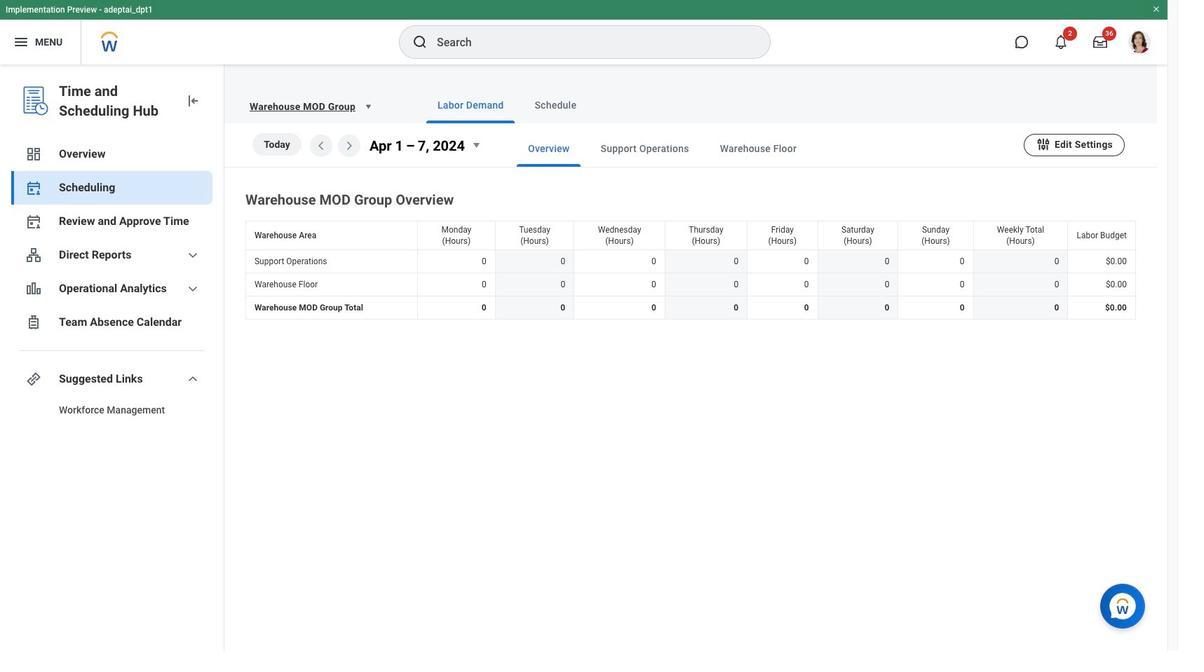 Task type: describe. For each thing, give the bounding box(es) containing it.
notifications large image
[[1054, 35, 1068, 49]]

configure image
[[1036, 136, 1051, 152]]

0 horizontal spatial caret down small image
[[361, 100, 375, 114]]

close environment banner image
[[1152, 5, 1161, 13]]

calendar user solid image
[[25, 213, 42, 230]]

search image
[[412, 34, 429, 50]]

justify image
[[13, 34, 29, 50]]

profile logan mcneil image
[[1128, 31, 1151, 56]]

link image
[[25, 371, 42, 388]]

chevron down small image for link icon
[[184, 371, 201, 388]]

navigation pane region
[[0, 65, 224, 652]]

task timeoff image
[[25, 314, 42, 331]]

chevron right small image
[[341, 137, 358, 154]]

calendar user solid image
[[25, 180, 42, 196]]



Task type: locate. For each thing, give the bounding box(es) containing it.
inbox large image
[[1093, 35, 1107, 49]]

tab list
[[398, 87, 1140, 123], [489, 130, 1024, 167]]

2 chevron down small image from the top
[[184, 371, 201, 388]]

time and scheduling hub element
[[59, 81, 173, 121]]

tab panel
[[224, 123, 1157, 323]]

Search Workday  search field
[[437, 27, 741, 58]]

chevron left small image
[[313, 137, 330, 154]]

1 vertical spatial chevron down small image
[[184, 371, 201, 388]]

0 vertical spatial caret down small image
[[361, 100, 375, 114]]

0 vertical spatial chevron down small image
[[184, 247, 201, 264]]

view team image
[[25, 247, 42, 264]]

0 vertical spatial tab list
[[398, 87, 1140, 123]]

chevron down small image
[[184, 281, 201, 297]]

chevron down small image
[[184, 247, 201, 264], [184, 371, 201, 388]]

1 horizontal spatial caret down small image
[[468, 137, 485, 154]]

dashboard image
[[25, 146, 42, 163]]

chevron down small image for view team image on the top of the page
[[184, 247, 201, 264]]

transformation import image
[[184, 93, 201, 109]]

caret down small image
[[361, 100, 375, 114], [468, 137, 485, 154]]

banner
[[0, 0, 1168, 65]]

1 vertical spatial caret down small image
[[468, 137, 485, 154]]

chart image
[[25, 281, 42, 297]]

1 vertical spatial tab list
[[489, 130, 1024, 167]]

1 chevron down small image from the top
[[184, 247, 201, 264]]



Task type: vqa. For each thing, say whether or not it's contained in the screenshot.
chevron down small icon for "chart" image
yes



